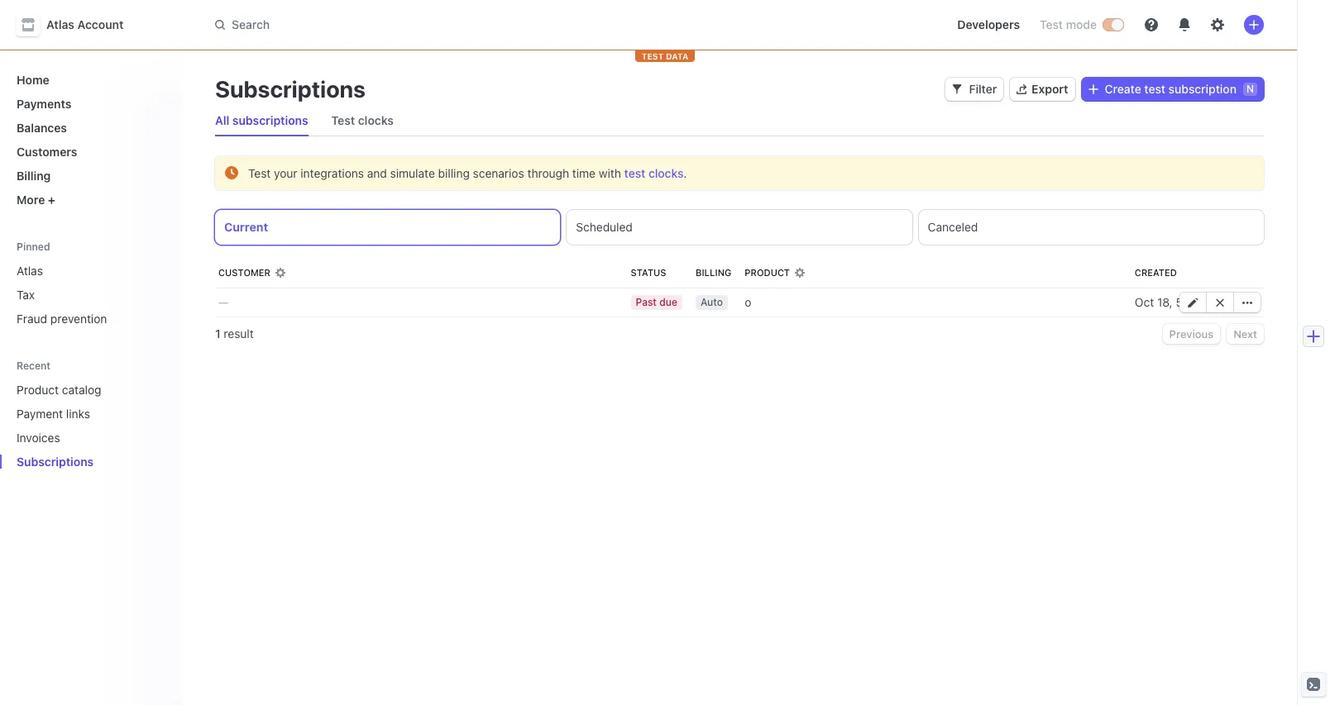 Task type: locate. For each thing, give the bounding box(es) containing it.
balances link
[[10, 114, 169, 141]]

filter button
[[946, 78, 1004, 101]]

0 horizontal spatial svg image
[[952, 84, 962, 94]]

atlas
[[46, 17, 74, 31], [17, 264, 43, 278]]

0 vertical spatial billing
[[17, 169, 51, 183]]

test clocks link
[[624, 166, 684, 180]]

1 vertical spatial subscriptions
[[17, 455, 94, 469]]

2 horizontal spatial test
[[1040, 17, 1063, 31]]

your
[[274, 166, 297, 180]]

test data
[[642, 51, 689, 61]]

export
[[1032, 82, 1068, 96]]

prevention
[[50, 312, 107, 326]]

canceled
[[928, 220, 978, 234]]

recent element
[[0, 376, 182, 476]]

+
[[48, 193, 55, 207]]

subscriptions link
[[10, 448, 146, 476]]

test for test clocks
[[331, 113, 355, 127]]

result
[[224, 327, 254, 341]]

atlas inside atlas link
[[17, 264, 43, 278]]

billing
[[17, 169, 51, 183], [696, 267, 731, 278]]

mode
[[1066, 17, 1097, 31]]

invoices link
[[10, 424, 146, 452]]

clocks right with in the top left of the page
[[648, 166, 684, 180]]

2 svg image from the left
[[1088, 84, 1098, 94]]

1 horizontal spatial atlas
[[46, 17, 74, 31]]

1 horizontal spatial test
[[1144, 82, 1166, 96]]

tab list up o
[[215, 210, 1264, 245]]

atlas down the pinned
[[17, 264, 43, 278]]

test up "integrations"
[[331, 113, 355, 127]]

subscriptions
[[215, 75, 366, 103], [17, 455, 94, 469]]

test clocks link
[[325, 109, 400, 132]]

customers
[[17, 145, 77, 159]]

0 horizontal spatial clocks
[[358, 113, 394, 127]]

product catalog
[[17, 383, 101, 397]]

clocks up and
[[358, 113, 394, 127]]

product up payment
[[17, 383, 59, 397]]

atlas left 'account'
[[46, 17, 74, 31]]

previous
[[1169, 328, 1214, 341]]

test right with in the top left of the page
[[624, 166, 645, 180]]

billing up auto
[[696, 267, 731, 278]]

1 vertical spatial billing
[[696, 267, 731, 278]]

0 horizontal spatial atlas
[[17, 264, 43, 278]]

svg image
[[952, 84, 962, 94], [1088, 84, 1098, 94]]

all subscriptions link
[[208, 109, 315, 132]]

simulate
[[390, 166, 435, 180]]

n
[[1247, 83, 1254, 95]]

test your integrations and simulate billing scenarios through time with test clocks .
[[248, 166, 687, 180]]

1 horizontal spatial billing
[[696, 267, 731, 278]]

billing link
[[10, 162, 169, 189]]

oct 18, 5:50 pm
[[1135, 295, 1221, 309]]

tab list up .
[[208, 106, 1264, 136]]

tab list containing current
[[215, 210, 1264, 245]]

payment links
[[17, 407, 90, 421]]

past
[[636, 296, 657, 309]]

1 vertical spatial tab list
[[215, 210, 1264, 245]]

pinned
[[17, 241, 50, 253]]

1 horizontal spatial product
[[745, 267, 790, 278]]

test
[[1144, 82, 1166, 96], [624, 166, 645, 180]]

and
[[367, 166, 387, 180]]

atlas inside atlas account button
[[46, 17, 74, 31]]

billing inside "link"
[[17, 169, 51, 183]]

test left your
[[248, 166, 271, 180]]

svg image left create
[[1088, 84, 1098, 94]]

0 horizontal spatial product
[[17, 383, 59, 397]]

1 vertical spatial atlas
[[17, 264, 43, 278]]

tax link
[[10, 281, 169, 309]]

product for product
[[745, 267, 790, 278]]

subscriptions down invoices
[[17, 455, 94, 469]]

next
[[1233, 328, 1257, 341]]

.
[[684, 166, 687, 180]]

subscriptions up subscriptions
[[215, 75, 366, 103]]

test right create
[[1144, 82, 1166, 96]]

oct 18, 5:50 pm link
[[1128, 288, 1228, 318]]

integrations
[[301, 166, 364, 180]]

1 horizontal spatial svg image
[[1088, 84, 1098, 94]]

1 vertical spatial test
[[624, 166, 645, 180]]

subscriptions inside recent element
[[17, 455, 94, 469]]

— link
[[215, 288, 624, 318]]

0 vertical spatial product
[[745, 267, 790, 278]]

1 horizontal spatial test
[[331, 113, 355, 127]]

1 vertical spatial product
[[17, 383, 59, 397]]

export button
[[1010, 78, 1075, 101]]

clocks
[[358, 113, 394, 127], [648, 166, 684, 180]]

1 horizontal spatial clocks
[[648, 166, 684, 180]]

0 vertical spatial subscriptions
[[215, 75, 366, 103]]

0 vertical spatial test
[[1144, 82, 1166, 96]]

atlas account button
[[17, 13, 140, 36]]

test left mode
[[1040, 17, 1063, 31]]

time
[[572, 166, 596, 180]]

past due link
[[624, 288, 689, 318]]

o link
[[738, 288, 1128, 318]]

0 horizontal spatial test
[[248, 166, 271, 180]]

invoices
[[17, 431, 60, 445]]

0 vertical spatial atlas
[[46, 17, 74, 31]]

scenarios
[[473, 166, 524, 180]]

0 horizontal spatial subscriptions
[[17, 455, 94, 469]]

more
[[17, 193, 45, 207]]

tab list
[[208, 106, 1264, 136], [215, 210, 1264, 245]]

0 horizontal spatial billing
[[17, 169, 51, 183]]

test mode
[[1040, 17, 1097, 31]]

0 vertical spatial tab list
[[208, 106, 1264, 136]]

Search search field
[[205, 10, 672, 40]]

1 svg image from the left
[[952, 84, 962, 94]]

fraud prevention link
[[10, 305, 169, 333]]

oct
[[1135, 295, 1154, 309]]

billing up more +
[[17, 169, 51, 183]]

svg image left filter in the top of the page
[[952, 84, 962, 94]]

search
[[232, 17, 270, 31]]

svg image
[[1188, 298, 1198, 308], [1215, 298, 1225, 308], [1242, 298, 1252, 308], [1242, 298, 1252, 308]]

product up o
[[745, 267, 790, 278]]

current
[[224, 220, 268, 234]]

test
[[1040, 17, 1063, 31], [331, 113, 355, 127], [248, 166, 271, 180]]

auto link
[[689, 288, 738, 318]]

with
[[599, 166, 621, 180]]

0 vertical spatial test
[[1040, 17, 1063, 31]]

product inside recent element
[[17, 383, 59, 397]]

1 vertical spatial test
[[331, 113, 355, 127]]

test
[[642, 51, 664, 61]]

recent navigation links element
[[0, 359, 182, 476]]

product
[[745, 267, 790, 278], [17, 383, 59, 397]]



Task type: describe. For each thing, give the bounding box(es) containing it.
customers link
[[10, 138, 169, 165]]

data
[[666, 51, 689, 61]]

past due
[[636, 296, 677, 309]]

test for test mode
[[1040, 17, 1063, 31]]

billing
[[438, 166, 470, 180]]

o
[[745, 295, 751, 309]]

auto
[[701, 296, 723, 309]]

product for product catalog
[[17, 383, 59, 397]]

next button
[[1227, 324, 1264, 344]]

due
[[659, 296, 677, 309]]

0 vertical spatial clocks
[[358, 113, 394, 127]]

1 vertical spatial clocks
[[648, 166, 684, 180]]

status
[[631, 267, 666, 278]]

0 horizontal spatial test
[[624, 166, 645, 180]]

create
[[1105, 82, 1141, 96]]

2 vertical spatial test
[[248, 166, 271, 180]]

5:50
[[1176, 295, 1201, 309]]

fraud
[[17, 312, 47, 326]]

developers
[[957, 17, 1020, 31]]

canceled button
[[919, 210, 1264, 245]]

balances
[[17, 121, 67, 135]]

fraud prevention
[[17, 312, 107, 326]]

payment links link
[[10, 400, 146, 428]]

1
[[215, 327, 221, 341]]

subscription
[[1169, 82, 1237, 96]]

svg image inside filter popup button
[[952, 84, 962, 94]]

product catalog link
[[10, 376, 146, 404]]

more +
[[17, 193, 55, 207]]

home link
[[10, 66, 169, 93]]

tab list containing all subscriptions
[[208, 106, 1264, 136]]

through
[[527, 166, 569, 180]]

test clocks
[[331, 113, 394, 127]]

scheduled button
[[567, 210, 912, 245]]

pinned navigation links element
[[10, 240, 169, 333]]

current button
[[215, 210, 560, 245]]

atlas for atlas
[[17, 264, 43, 278]]

customer
[[218, 267, 270, 278]]

created
[[1135, 267, 1177, 278]]

atlas for atlas account
[[46, 17, 74, 31]]

subscriptions
[[232, 113, 308, 127]]

recent
[[17, 360, 51, 372]]

developers link
[[951, 12, 1027, 38]]

help image
[[1145, 18, 1158, 31]]

account
[[77, 17, 124, 31]]

Search text field
[[205, 10, 672, 40]]

previous button
[[1163, 324, 1220, 344]]

all subscriptions
[[215, 113, 308, 127]]

atlas account
[[46, 17, 124, 31]]

create test subscription
[[1105, 82, 1237, 96]]

filter
[[969, 82, 997, 96]]

—
[[218, 295, 228, 309]]

atlas link
[[10, 257, 169, 285]]

pinned element
[[10, 257, 169, 333]]

18,
[[1157, 295, 1173, 309]]

payments
[[17, 97, 71, 111]]

home
[[17, 73, 49, 87]]

all
[[215, 113, 229, 127]]

1 horizontal spatial subscriptions
[[215, 75, 366, 103]]

tax
[[17, 288, 35, 302]]

payments link
[[10, 90, 169, 117]]

payment
[[17, 407, 63, 421]]

settings image
[[1211, 18, 1224, 31]]

scheduled
[[576, 220, 633, 234]]

links
[[66, 407, 90, 421]]

notifications image
[[1178, 18, 1191, 31]]

1 result
[[215, 327, 254, 341]]

catalog
[[62, 383, 101, 397]]

core navigation links element
[[10, 66, 169, 213]]

pm
[[1204, 295, 1221, 309]]



Task type: vqa. For each thing, say whether or not it's contained in the screenshot.
integrations on the left top of page
yes



